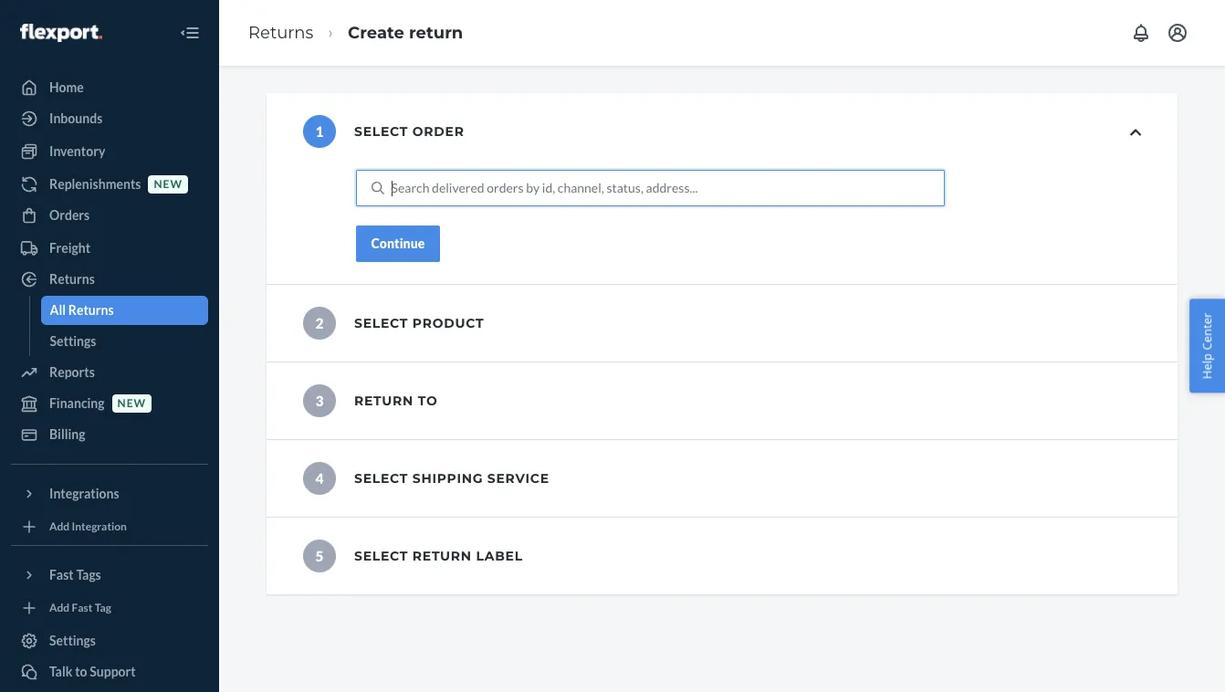 Task type: describe. For each thing, give the bounding box(es) containing it.
add for add integration
[[49, 520, 70, 534]]

search image
[[371, 182, 384, 194]]

select for select shipping service
[[354, 470, 408, 487]]

0 vertical spatial settings link
[[41, 327, 208, 356]]

4
[[315, 470, 324, 487]]

reports
[[49, 364, 95, 380]]

new for replenishments
[[154, 178, 183, 191]]

select for select return label
[[354, 548, 408, 564]]

product
[[413, 315, 484, 331]]

return for create
[[409, 23, 463, 43]]

all returns link
[[41, 296, 208, 325]]

to for talk
[[75, 664, 87, 679]]

return for select
[[413, 548, 472, 564]]

create
[[348, 23, 404, 43]]

service
[[487, 470, 550, 487]]

fast tags button
[[11, 561, 208, 590]]

delivered
[[432, 180, 484, 195]]

create return
[[348, 23, 463, 43]]

channel,
[[558, 180, 604, 195]]

financing
[[49, 395, 105, 411]]

talk to support
[[49, 664, 136, 679]]

inventory link
[[11, 137, 208, 166]]

1 settings from the top
[[50, 333, 96, 349]]

status,
[[607, 180, 644, 195]]

0 vertical spatial returns link
[[248, 23, 314, 43]]

2 vertical spatial returns
[[68, 302, 114, 318]]

by
[[526, 180, 540, 195]]

label
[[476, 548, 523, 564]]

home link
[[11, 73, 208, 102]]

billing
[[49, 426, 85, 442]]

center
[[1199, 313, 1216, 350]]

billing link
[[11, 420, 208, 449]]

help
[[1199, 353, 1216, 379]]

add for add fast tag
[[49, 601, 70, 615]]

flexport logo image
[[20, 23, 102, 42]]

select for select product
[[354, 315, 408, 331]]

fast tags
[[49, 567, 101, 583]]

id,
[[542, 180, 555, 195]]

open notifications image
[[1130, 22, 1152, 44]]

1 vertical spatial fast
[[72, 601, 93, 615]]

1
[[315, 123, 324, 140]]

integration
[[72, 520, 127, 534]]

add integration
[[49, 520, 127, 534]]

add fast tag link
[[11, 597, 208, 619]]

address...
[[646, 180, 698, 195]]

5
[[315, 548, 324, 564]]

add fast tag
[[49, 601, 111, 615]]



Task type: vqa. For each thing, say whether or not it's contained in the screenshot.


Task type: locate. For each thing, give the bounding box(es) containing it.
add integration link
[[11, 516, 208, 538]]

returns
[[248, 23, 314, 43], [49, 271, 95, 287], [68, 302, 114, 318]]

close navigation image
[[179, 22, 201, 44]]

chevron up image
[[1130, 126, 1141, 139]]

select right 2
[[354, 315, 408, 331]]

settings link
[[41, 327, 208, 356], [11, 626, 208, 656]]

select right 5
[[354, 548, 408, 564]]

return left label at the bottom
[[413, 548, 472, 564]]

breadcrumbs navigation
[[234, 6, 478, 60]]

3 select from the top
[[354, 470, 408, 487]]

fast left tags
[[49, 567, 74, 583]]

2
[[315, 315, 324, 331]]

0 vertical spatial return
[[409, 23, 463, 43]]

1 horizontal spatial to
[[418, 393, 438, 409]]

to right talk
[[75, 664, 87, 679]]

1 vertical spatial returns link
[[11, 265, 208, 294]]

1 vertical spatial returns
[[49, 271, 95, 287]]

inbounds
[[49, 110, 103, 126]]

integrations
[[49, 486, 119, 501]]

1 vertical spatial add
[[49, 601, 70, 615]]

integrations button
[[11, 479, 208, 509]]

home
[[49, 79, 84, 95]]

0 vertical spatial fast
[[49, 567, 74, 583]]

new up orders link
[[154, 178, 183, 191]]

to
[[418, 393, 438, 409], [75, 664, 87, 679]]

settings
[[50, 333, 96, 349], [49, 633, 96, 648]]

settings up talk
[[49, 633, 96, 648]]

return
[[409, 23, 463, 43], [413, 548, 472, 564]]

support
[[90, 664, 136, 679]]

add down fast tags
[[49, 601, 70, 615]]

0 vertical spatial returns
[[248, 23, 314, 43]]

1 vertical spatial settings
[[49, 633, 96, 648]]

1 add from the top
[[49, 520, 70, 534]]

select product
[[354, 315, 484, 331]]

0 horizontal spatial to
[[75, 664, 87, 679]]

all
[[50, 302, 66, 318]]

returns right close navigation image
[[248, 23, 314, 43]]

2 select from the top
[[354, 315, 408, 331]]

1 vertical spatial to
[[75, 664, 87, 679]]

orders
[[49, 207, 90, 223]]

1 horizontal spatial new
[[154, 178, 183, 191]]

select up search image on the left top
[[354, 123, 408, 140]]

add left integration
[[49, 520, 70, 534]]

1 vertical spatial settings link
[[11, 626, 208, 656]]

0 vertical spatial to
[[418, 393, 438, 409]]

2 settings from the top
[[49, 633, 96, 648]]

to inside 'button'
[[75, 664, 87, 679]]

returns link down freight link
[[11, 265, 208, 294]]

freight link
[[11, 234, 208, 263]]

tag
[[95, 601, 111, 615]]

orders
[[487, 180, 524, 195]]

1 vertical spatial return
[[413, 548, 472, 564]]

add
[[49, 520, 70, 534], [49, 601, 70, 615]]

returns right all
[[68, 302, 114, 318]]

fast left tag
[[72, 601, 93, 615]]

return to
[[354, 393, 438, 409]]

select right 4 on the left of page
[[354, 470, 408, 487]]

fast inside dropdown button
[[49, 567, 74, 583]]

settings link down all returns link on the top
[[41, 327, 208, 356]]

returns down "freight" at the left of page
[[49, 271, 95, 287]]

orders link
[[11, 201, 208, 230]]

create return link
[[348, 23, 463, 43]]

search
[[391, 180, 430, 195]]

talk to support button
[[11, 657, 208, 687]]

reports link
[[11, 358, 208, 387]]

2 add from the top
[[49, 601, 70, 615]]

new down reports link
[[117, 397, 146, 410]]

select return label
[[354, 548, 523, 564]]

to for return
[[418, 393, 438, 409]]

1 horizontal spatial returns link
[[248, 23, 314, 43]]

select order
[[354, 123, 465, 140]]

3
[[315, 393, 324, 409]]

new
[[154, 178, 183, 191], [117, 397, 146, 410]]

continue button
[[356, 226, 441, 262]]

shipping
[[413, 470, 483, 487]]

open account menu image
[[1167, 22, 1189, 44]]

help center
[[1199, 313, 1216, 379]]

inventory
[[49, 143, 105, 159]]

all returns
[[50, 302, 114, 318]]

return right create
[[409, 23, 463, 43]]

add inside "link"
[[49, 520, 70, 534]]

select
[[354, 123, 408, 140], [354, 315, 408, 331], [354, 470, 408, 487], [354, 548, 408, 564]]

settings up reports
[[50, 333, 96, 349]]

0 vertical spatial add
[[49, 520, 70, 534]]

0 horizontal spatial returns link
[[11, 265, 208, 294]]

returns inside breadcrumbs navigation
[[248, 23, 314, 43]]

1 vertical spatial new
[[117, 397, 146, 410]]

4 select from the top
[[354, 548, 408, 564]]

freight
[[49, 240, 90, 256]]

0 vertical spatial new
[[154, 178, 183, 191]]

0 horizontal spatial new
[[117, 397, 146, 410]]

select for select order
[[354, 123, 408, 140]]

return
[[354, 393, 414, 409]]

continue
[[371, 236, 425, 251]]

settings link up support on the bottom left
[[11, 626, 208, 656]]

return inside breadcrumbs navigation
[[409, 23, 463, 43]]

tags
[[76, 567, 101, 583]]

order
[[413, 123, 465, 140]]

help center button
[[1190, 299, 1225, 393]]

talk
[[49, 664, 73, 679]]

1 select from the top
[[354, 123, 408, 140]]

select shipping service
[[354, 470, 550, 487]]

new for financing
[[117, 397, 146, 410]]

0 vertical spatial settings
[[50, 333, 96, 349]]

returns link
[[248, 23, 314, 43], [11, 265, 208, 294]]

search delivered orders by id, channel, status, address...
[[391, 180, 698, 195]]

inbounds link
[[11, 104, 208, 133]]

fast
[[49, 567, 74, 583], [72, 601, 93, 615]]

replenishments
[[49, 176, 141, 192]]

returns link right close navigation image
[[248, 23, 314, 43]]

to right return
[[418, 393, 438, 409]]



